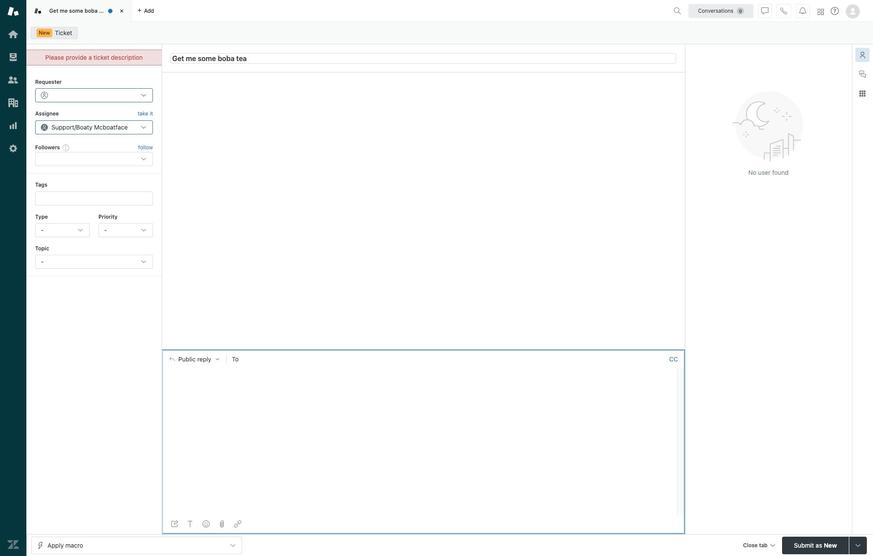 Task type: describe. For each thing, give the bounding box(es) containing it.
admin image
[[7, 143, 19, 154]]

zendesk support image
[[7, 6, 19, 17]]

zendesk products image
[[818, 9, 824, 15]]

minimize composer image
[[420, 346, 427, 353]]

info on adding followers image
[[63, 144, 70, 151]]

main element
[[0, 0, 26, 556]]

tabs tab list
[[26, 0, 670, 22]]

get started image
[[7, 29, 19, 40]]

add link (cmd k) image
[[234, 521, 241, 528]]

secondary element
[[26, 24, 873, 42]]

draft mode image
[[171, 521, 178, 528]]

notifications image
[[799, 7, 806, 14]]

Subject field
[[171, 53, 676, 64]]

customers image
[[7, 74, 19, 86]]

button displays agent's chat status as invisible. image
[[762, 7, 769, 14]]



Task type: vqa. For each thing, say whether or not it's contained in the screenshot.
the Hide composer image
no



Task type: locate. For each thing, give the bounding box(es) containing it.
customer context image
[[859, 51, 866, 58]]

close image
[[117, 7, 126, 15]]

tab
[[26, 0, 132, 22]]

Public reply composer text field
[[166, 369, 675, 387]]

reporting image
[[7, 120, 19, 131]]

insert emojis image
[[203, 521, 210, 528]]

views image
[[7, 51, 19, 63]]

organizations image
[[7, 97, 19, 109]]

get help image
[[831, 7, 839, 15]]

add attachment image
[[218, 521, 225, 528]]

apps image
[[859, 90, 866, 97]]

zendesk image
[[7, 539, 19, 551]]

format text image
[[187, 521, 194, 528]]



